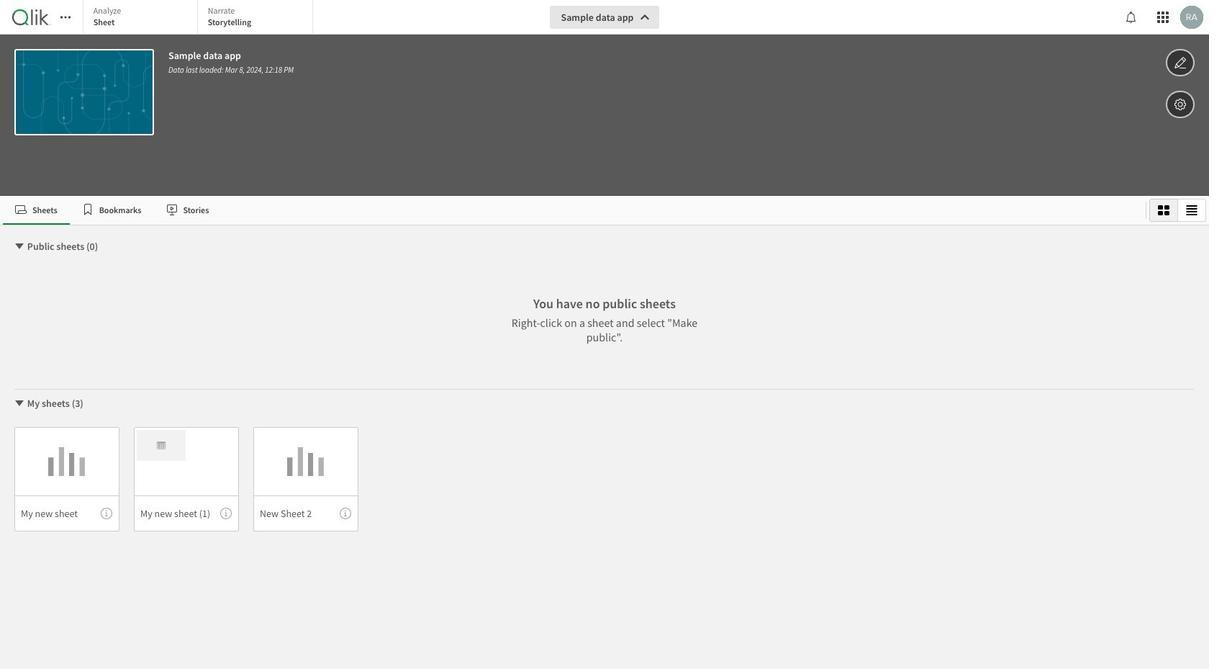 Task type: describe. For each thing, give the bounding box(es) containing it.
tooltip for "menu item" for my new sheet sheet is selected. press the spacebar or enter key to open my new sheet sheet. use the right and left arrow keys to navigate. "element"
[[101, 508, 112, 519]]

my new sheet (1) sheet is selected. press the spacebar or enter key to open my new sheet (1) sheet. use the right and left arrow keys to navigate. element
[[134, 427, 239, 531]]

menu item for new sheet 2 sheet is selected. press the spacebar or enter key to open new sheet 2 sheet. use the right and left arrow keys to navigate. element
[[253, 495, 359, 531]]

my new sheet sheet is selected. press the spacebar or enter key to open my new sheet sheet. use the right and left arrow keys to navigate. element
[[14, 427, 120, 531]]

edit image
[[1175, 54, 1188, 71]]

collapse image
[[14, 398, 25, 409]]

1 vertical spatial tab list
[[3, 196, 1141, 225]]

grid view image
[[1159, 205, 1170, 216]]

collapse image
[[14, 241, 25, 252]]



Task type: locate. For each thing, give the bounding box(es) containing it.
1 tooltip from the left
[[101, 508, 112, 519]]

group
[[1150, 199, 1207, 222]]

menu item
[[14, 495, 120, 531], [134, 495, 239, 531], [253, 495, 359, 531]]

tooltip inside new sheet 2 sheet is selected. press the spacebar or enter key to open new sheet 2 sheet. use the right and left arrow keys to navigate. element
[[340, 508, 351, 519]]

1 horizontal spatial menu item
[[134, 495, 239, 531]]

application
[[0, 0, 1210, 669]]

0 horizontal spatial menu item
[[14, 495, 120, 531]]

3 menu item from the left
[[253, 495, 359, 531]]

toolbar
[[0, 0, 1210, 196]]

tooltip for "menu item" related to my new sheet (1) sheet is selected. press the spacebar or enter key to open my new sheet (1) sheet. use the right and left arrow keys to navigate. element
[[220, 508, 232, 519]]

1 menu item from the left
[[14, 495, 120, 531]]

2 tooltip from the left
[[220, 508, 232, 519]]

0 vertical spatial tab list
[[83, 0, 317, 36]]

0 horizontal spatial tooltip
[[101, 508, 112, 519]]

2 menu item from the left
[[134, 495, 239, 531]]

tooltip for "menu item" for new sheet 2 sheet is selected. press the spacebar or enter key to open new sheet 2 sheet. use the right and left arrow keys to navigate. element
[[340, 508, 351, 519]]

menu item for my new sheet sheet is selected. press the spacebar or enter key to open my new sheet sheet. use the right and left arrow keys to navigate. "element"
[[14, 495, 120, 531]]

tooltip inside my new sheet (1) sheet is selected. press the spacebar or enter key to open my new sheet (1) sheet. use the right and left arrow keys to navigate. element
[[220, 508, 232, 519]]

menu item for my new sheet (1) sheet is selected. press the spacebar or enter key to open my new sheet (1) sheet. use the right and left arrow keys to navigate. element
[[134, 495, 239, 531]]

2 horizontal spatial menu item
[[253, 495, 359, 531]]

tab list
[[83, 0, 317, 36], [3, 196, 1141, 225]]

list view image
[[1187, 205, 1198, 216]]

tooltip
[[101, 508, 112, 519], [220, 508, 232, 519], [340, 508, 351, 519]]

ruby anderson image
[[1181, 6, 1204, 29]]

tooltip inside my new sheet sheet is selected. press the spacebar or enter key to open my new sheet sheet. use the right and left arrow keys to navigate. "element"
[[101, 508, 112, 519]]

new sheet 2 sheet is selected. press the spacebar or enter key to open new sheet 2 sheet. use the right and left arrow keys to navigate. element
[[253, 427, 359, 531]]

1 horizontal spatial tooltip
[[220, 508, 232, 519]]

2 horizontal spatial tooltip
[[340, 508, 351, 519]]

app options image
[[1175, 96, 1188, 113]]

3 tooltip from the left
[[340, 508, 351, 519]]



Task type: vqa. For each thing, say whether or not it's contained in the screenshot.
tooltip within the the My new sheet (1) sheet is selected. Press the Spacebar or Enter key to open My new sheet (1) sheet. Use the right and left arrow keys to navigate. element
yes



